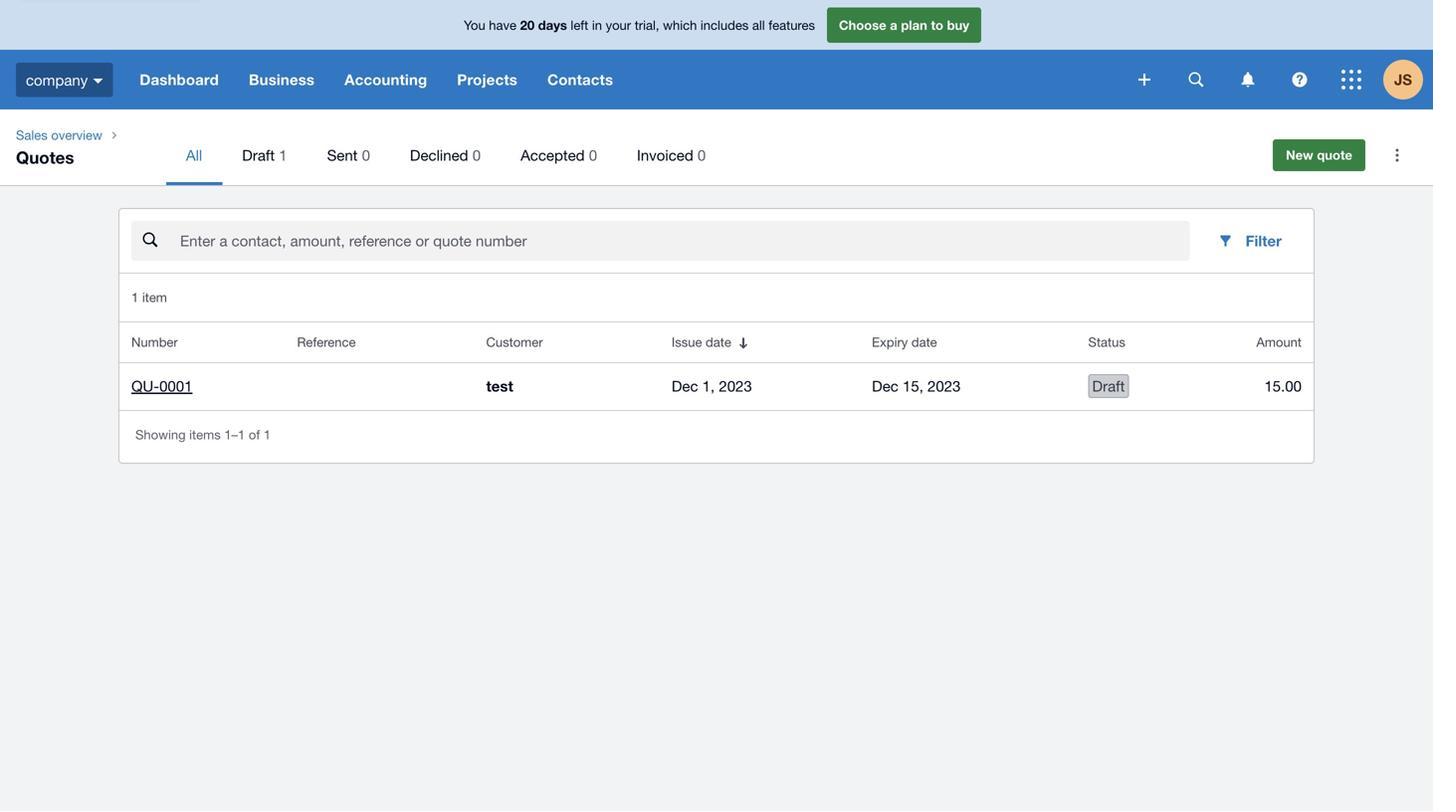 Task type: vqa. For each thing, say whether or not it's contained in the screenshot.


Task type: locate. For each thing, give the bounding box(es) containing it.
1 horizontal spatial dec
[[872, 377, 899, 395]]

2 dec from the left
[[872, 377, 899, 395]]

business
[[249, 71, 315, 89]]

0 for declined 0
[[473, 146, 481, 164]]

amount
[[1257, 335, 1302, 350]]

number
[[131, 335, 178, 350]]

0 right invoiced
[[698, 146, 706, 164]]

js
[[1395, 71, 1413, 89]]

0
[[362, 146, 370, 164], [473, 146, 481, 164], [589, 146, 597, 164], [698, 146, 706, 164]]

0 for accepted 0
[[589, 146, 597, 164]]

4 0 from the left
[[698, 146, 706, 164]]

dec 15, 2023
[[872, 377, 961, 395]]

draft
[[242, 146, 275, 164], [1093, 377, 1125, 395]]

1 left item
[[131, 290, 139, 305]]

draft right all
[[242, 146, 275, 164]]

banner
[[0, 0, 1434, 110]]

item
[[142, 290, 167, 305]]

expiry date button
[[860, 323, 1077, 362]]

declined 0
[[410, 146, 481, 164]]

1
[[279, 146, 287, 164], [131, 290, 139, 305], [264, 427, 271, 443]]

draft down 'status'
[[1093, 377, 1125, 395]]

15,
[[903, 377, 924, 395]]

15.00
[[1265, 377, 1302, 395]]

0 horizontal spatial dec
[[672, 377, 698, 395]]

0 vertical spatial draft
[[242, 146, 275, 164]]

expiry date
[[872, 335, 938, 350]]

menu inside quotes element
[[166, 125, 1246, 185]]

declined
[[410, 146, 468, 164]]

2023 for dec 15, 2023
[[928, 377, 961, 395]]

date right expiry
[[912, 335, 938, 350]]

date
[[706, 335, 732, 350], [912, 335, 938, 350]]

0 horizontal spatial 1
[[131, 290, 139, 305]]

draft inside list of all quotes. column headers with buttons are sortable 'element'
[[1093, 377, 1125, 395]]

1 2023 from the left
[[719, 377, 752, 395]]

1 item
[[131, 290, 167, 305]]

customer button
[[474, 323, 660, 362]]

sent 0
[[327, 146, 370, 164]]

1 horizontal spatial 2023
[[928, 377, 961, 395]]

2023 for dec 1, 2023
[[719, 377, 752, 395]]

trial,
[[635, 17, 660, 33]]

all
[[186, 146, 202, 164]]

menu
[[166, 125, 1246, 185]]

accepted
[[521, 146, 585, 164]]

0 right sent
[[362, 146, 370, 164]]

1 left sent
[[279, 146, 287, 164]]

1,
[[703, 377, 715, 395]]

1 vertical spatial draft
[[1093, 377, 1125, 395]]

2023
[[719, 377, 752, 395], [928, 377, 961, 395]]

1 date from the left
[[706, 335, 732, 350]]

2 2023 from the left
[[928, 377, 961, 395]]

1 0 from the left
[[362, 146, 370, 164]]

2 horizontal spatial 1
[[279, 146, 287, 164]]

0 horizontal spatial draft
[[242, 146, 275, 164]]

date right issue
[[706, 335, 732, 350]]

invoiced 0
[[637, 146, 706, 164]]

quotes element
[[0, 110, 1434, 185]]

filter button
[[1202, 221, 1298, 261]]

status
[[1089, 335, 1126, 350]]

draft inside menu
[[242, 146, 275, 164]]

svg image
[[1342, 70, 1362, 90], [1189, 72, 1204, 87], [1242, 72, 1255, 87], [93, 78, 103, 83]]

dashboard link
[[125, 50, 234, 110]]

3 0 from the left
[[589, 146, 597, 164]]

2 0 from the left
[[473, 146, 481, 164]]

1 horizontal spatial draft
[[1093, 377, 1125, 395]]

0 right the declined
[[473, 146, 481, 164]]

2023 right "1,"
[[719, 377, 752, 395]]

dec left "1,"
[[672, 377, 698, 395]]

menu containing all
[[166, 125, 1246, 185]]

svg image
[[1293, 72, 1308, 87], [1139, 74, 1151, 86]]

2 date from the left
[[912, 335, 938, 350]]

1 right of
[[264, 427, 271, 443]]

dec left 15,
[[872, 377, 899, 395]]

sent
[[327, 146, 358, 164]]

contacts
[[548, 71, 613, 89]]

1 vertical spatial 1
[[131, 290, 139, 305]]

new
[[1286, 147, 1314, 163]]

draft for draft 1
[[242, 146, 275, 164]]

2023 right 15,
[[928, 377, 961, 395]]

0 vertical spatial 1
[[279, 146, 287, 164]]

quote
[[1318, 147, 1353, 163]]

dec
[[672, 377, 698, 395], [872, 377, 899, 395]]

0 horizontal spatial date
[[706, 335, 732, 350]]

0 horizontal spatial 2023
[[719, 377, 752, 395]]

0 right accepted
[[589, 146, 597, 164]]

company
[[26, 71, 88, 88]]

showing
[[135, 427, 186, 443]]

days
[[538, 17, 567, 33]]

shortcuts image
[[1378, 135, 1418, 175]]

dec for dec 1, 2023
[[672, 377, 698, 395]]

2 vertical spatial 1
[[264, 427, 271, 443]]

list of all quotes. column headers with buttons are sortable element
[[119, 323, 1314, 410]]

js button
[[1384, 50, 1434, 110]]

test
[[486, 377, 513, 395]]

accounting
[[345, 71, 427, 89]]

1 dec from the left
[[672, 377, 698, 395]]

1–1
[[224, 427, 245, 443]]

invoiced
[[637, 146, 694, 164]]

1 horizontal spatial date
[[912, 335, 938, 350]]



Task type: describe. For each thing, give the bounding box(es) containing it.
filter
[[1246, 232, 1282, 250]]

accounting button
[[330, 50, 442, 110]]

overview
[[51, 127, 102, 143]]

Enter a contact, amount, reference or quote number field
[[178, 222, 1190, 260]]

a
[[890, 17, 898, 33]]

draft 1
[[242, 146, 287, 164]]

number button
[[119, 323, 285, 362]]

quotes
[[16, 147, 74, 167]]

issue date button
[[660, 323, 860, 362]]

1 horizontal spatial 1
[[264, 427, 271, 443]]

0 for invoiced 0
[[698, 146, 706, 164]]

banner containing dashboard
[[0, 0, 1434, 110]]

of
[[249, 427, 260, 443]]

0 for sent 0
[[362, 146, 370, 164]]

new quote
[[1286, 147, 1353, 163]]

qu-
[[131, 377, 159, 395]]

choose a plan to buy
[[839, 17, 970, 33]]

amount button
[[1225, 323, 1314, 362]]

buy
[[947, 17, 970, 33]]

dashboard
[[140, 71, 219, 89]]

in
[[592, 17, 602, 33]]

which
[[663, 17, 697, 33]]

date for expiry date
[[912, 335, 938, 350]]

your
[[606, 17, 631, 33]]

date for issue date
[[706, 335, 732, 350]]

svg image inside the company popup button
[[93, 78, 103, 83]]

dec 1, 2023
[[672, 377, 752, 395]]

reference button
[[285, 323, 474, 362]]

have
[[489, 17, 517, 33]]

all
[[753, 17, 765, 33]]

contacts button
[[533, 50, 628, 110]]

showing items 1–1 of 1
[[135, 427, 271, 443]]

sales overview
[[16, 127, 102, 143]]

issue date
[[672, 335, 732, 350]]

qu-0001 link
[[131, 374, 273, 398]]

expiry
[[872, 335, 908, 350]]

you have 20 days left in your trial, which includes all features
[[464, 17, 815, 33]]

choose
[[839, 17, 887, 33]]

1 inside menu
[[279, 146, 287, 164]]

features
[[769, 17, 815, 33]]

projects button
[[442, 50, 533, 110]]

draft for draft
[[1093, 377, 1125, 395]]

1 horizontal spatial svg image
[[1293, 72, 1308, 87]]

sales
[[16, 127, 48, 143]]

status button
[[1077, 323, 1225, 362]]

includes
[[701, 17, 749, 33]]

customer
[[486, 335, 543, 350]]

0 horizontal spatial svg image
[[1139, 74, 1151, 86]]

20
[[520, 17, 535, 33]]

dec for dec 15, 2023
[[872, 377, 899, 395]]

to
[[931, 17, 944, 33]]

new quote link
[[1273, 139, 1366, 171]]

reference
[[297, 335, 356, 350]]

business button
[[234, 50, 330, 110]]

left
[[571, 17, 589, 33]]

company button
[[0, 50, 125, 110]]

0001
[[159, 377, 193, 395]]

accepted 0
[[521, 146, 597, 164]]

items
[[189, 427, 221, 443]]

sales overview link
[[8, 125, 110, 145]]

all link
[[166, 125, 222, 185]]

plan
[[901, 17, 928, 33]]

you
[[464, 17, 486, 33]]

qu-0001
[[131, 377, 193, 395]]

issue
[[672, 335, 702, 350]]

projects
[[457, 71, 518, 89]]



